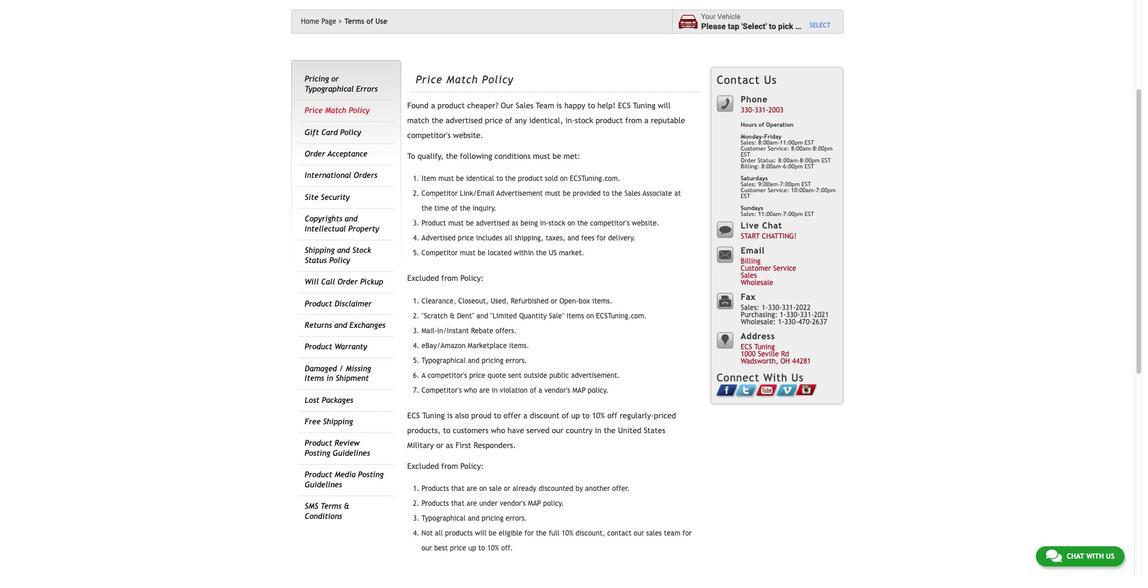 Task type: describe. For each thing, give the bounding box(es) containing it.
331- inside phone 330-331-2003
[[755, 106, 768, 115]]

acceptance
[[327, 149, 367, 158]]

/
[[339, 364, 343, 373]]

best
[[434, 544, 448, 553]]

in inside ecs tuning is also proud to offer a discount of up to 10% off regularly-priced products, to customers who have served our country in the united states military or as first responders.
[[595, 426, 601, 435]]

pickup
[[360, 277, 383, 286]]

hours
[[741, 121, 757, 128]]

customer inside "email billing customer service sales wholesale"
[[741, 265, 771, 273]]

fax
[[741, 292, 756, 302]]

site
[[305, 193, 318, 202]]

2 vertical spatial 10%
[[487, 544, 499, 553]]

on for sold
[[560, 175, 568, 183]]

products
[[445, 529, 473, 538]]

first
[[455, 441, 471, 450]]

product review posting guidelines
[[305, 439, 370, 458]]

the up fees
[[577, 219, 588, 228]]

tuning inside address ecs tuning 1000 seville rd wadsworth, oh 44281
[[754, 343, 775, 351]]

on left sale in the bottom of the page
[[479, 485, 487, 493]]

live chat start chatting!
[[741, 220, 797, 241]]

8:00am- up status:
[[758, 139, 780, 146]]

7:00pm down 6:00pm
[[780, 181, 800, 187]]

2 service: from the top
[[768, 187, 789, 193]]

damaged / missing items in shipment
[[305, 364, 371, 383]]

2021
[[814, 311, 829, 319]]

being
[[520, 219, 538, 228]]

0 vertical spatial price match policy
[[416, 73, 514, 85]]

are for on
[[467, 485, 477, 493]]

0 vertical spatial 8:00pm
[[813, 145, 833, 152]]

policy inside shipping and stock status policy
[[329, 256, 350, 265]]

will inside found a product cheaper? our sales team is happy to help! ecs tuning will match the advertised price of any identical, in-stock product from a reputable competitor's website.
[[658, 101, 671, 110]]

competitor for competitor link/email advertisement must be provided to the sales associate at the time of the inquiry.
[[422, 190, 458, 198]]

orders
[[354, 171, 377, 180]]

item must be identical to the product sold on ecstuning.com.
[[422, 175, 620, 183]]

served
[[526, 426, 550, 435]]

happy
[[564, 101, 585, 110]]

damaged
[[305, 364, 337, 373]]

330-331-2003 link
[[741, 106, 783, 115]]

ecs tuning is also proud to offer a discount of up to 10% off regularly-priced products, to customers who have served our country in the united states military or as first responders.
[[407, 411, 676, 450]]

be down the includes
[[478, 249, 486, 257]]

gift
[[305, 128, 319, 137]]

policy up our
[[482, 73, 514, 85]]

proud
[[471, 411, 491, 420]]

competitor's inside found a product cheaper? our sales team is happy to help! ecs tuning will match the advertised price of any identical, in-stock product from a reputable competitor's website.
[[407, 131, 451, 140]]

sundays
[[741, 205, 763, 211]]

0 horizontal spatial price
[[305, 106, 323, 115]]

use
[[375, 17, 387, 26]]

order inside hours of operation monday-friday sales: 8:00am-11:00pm est customer service: 8:00am-8:00pm est order status: 8:00am-8:00pm est billing: 8:00am-6:00pm est saturdays sales: 9:00am-7:00pm est customer service: 10:00am-7:00pm est sundays sales: 11:00am-7:00pm est
[[741, 157, 756, 164]]

free shipping
[[305, 417, 353, 426]]

8:00am- up 9:00am-
[[761, 163, 783, 170]]

8:00am- up 6:00pm
[[791, 145, 813, 152]]

security
[[321, 193, 350, 202]]

a competitor's price quote sent outside public advertisement.
[[422, 371, 620, 380]]

1 vertical spatial from
[[441, 274, 458, 283]]

0 horizontal spatial map
[[528, 500, 541, 508]]

tap
[[728, 21, 739, 31]]

posting for product review posting guidelines
[[305, 449, 330, 458]]

be left the identical
[[456, 175, 464, 183]]

the down link/email
[[460, 204, 470, 213]]

in- inside found a product cheaper? our sales team is happy to help! ecs tuning will match the advertised price of any identical, in-stock product from a reputable competitor's website.
[[565, 116, 575, 125]]

regularly-
[[620, 411, 654, 420]]

330- left 2637
[[786, 311, 800, 319]]

and up 'products'
[[468, 515, 479, 523]]

shipping,
[[515, 234, 544, 243]]

and inside copyrights and intellectual property
[[345, 214, 358, 223]]

in inside the damaged / missing items in shipment
[[326, 374, 333, 383]]

10:00am-
[[791, 187, 816, 193]]

sales inside competitor link/email advertisement must be provided to the sales associate at the time of the inquiry.
[[624, 190, 641, 198]]

1 vertical spatial match
[[325, 106, 346, 115]]

ecs inside ecs tuning is also proud to offer a discount of up to 10% off regularly-priced products, to customers who have served our country in the united states military or as first responders.
[[407, 411, 420, 420]]

must for identical
[[438, 175, 454, 183]]

chatting!
[[762, 232, 797, 241]]

tuning inside found a product cheaper? our sales team is happy to help! ecs tuning will match the advertised price of any identical, in-stock product from a reputable competitor's website.
[[633, 101, 655, 110]]

billing
[[741, 257, 761, 266]]

quantity
[[519, 312, 547, 320]]

advertised inside found a product cheaper? our sales team is happy to help! ecs tuning will match the advertised price of any identical, in-stock product from a reputable competitor's website.
[[446, 116, 483, 125]]

up inside the not all products will be eligible for the full 10% discount, contact our sales team for our best price up to 10% off.
[[468, 544, 476, 553]]

site security
[[305, 193, 350, 202]]

or right sale in the bottom of the page
[[504, 485, 510, 493]]

at
[[674, 190, 681, 198]]

2 horizontal spatial product
[[596, 116, 623, 125]]

cheaper?
[[467, 101, 498, 110]]

monday-
[[741, 133, 764, 140]]

connect with us
[[717, 371, 804, 384]]

and up rebate
[[476, 312, 488, 320]]

will inside the not all products will be eligible for the full 10% discount, contact our sales team for our best price up to 10% off.
[[475, 529, 487, 538]]

sales inside found a product cheaper? our sales team is happy to help! ecs tuning will match the advertised price of any identical, in-stock product from a reputable competitor's website.
[[516, 101, 533, 110]]

1 horizontal spatial 331-
[[782, 304, 796, 312]]

guidelines for review
[[333, 449, 370, 458]]

the inside found a product cheaper? our sales team is happy to help! ecs tuning will match the advertised price of any identical, in-stock product from a reputable competitor's website.
[[432, 116, 443, 125]]

a
[[422, 371, 426, 380]]

policy right card
[[340, 128, 361, 137]]

site security link
[[305, 193, 350, 202]]

1 errors. from the top
[[506, 357, 527, 365]]

phone 330-331-2003
[[741, 94, 783, 115]]

to right the identical
[[496, 175, 503, 183]]

us for chat
[[1106, 552, 1114, 561]]

1 vertical spatial 10%
[[562, 529, 573, 538]]

1 service: from the top
[[768, 145, 789, 152]]

policy down errors
[[349, 106, 370, 115]]

not
[[422, 529, 433, 538]]

item
[[422, 175, 436, 183]]

sent
[[508, 371, 522, 380]]

470-
[[798, 318, 812, 326]]

2022
[[796, 304, 811, 312]]

contact us
[[717, 73, 777, 86]]

3 sales: from the top
[[741, 211, 756, 217]]

1 excluded from the top
[[407, 274, 439, 283]]

product for product media posting guidelines
[[305, 471, 332, 479]]

to right products,
[[443, 426, 450, 435]]

that for under
[[451, 500, 464, 508]]

330- down 2022 on the right bottom
[[784, 318, 798, 326]]

1 vertical spatial 8:00pm
[[800, 157, 820, 164]]

select link
[[810, 21, 830, 29]]

advertised
[[422, 234, 456, 243]]

1- left 2022 on the right bottom
[[780, 311, 786, 319]]

330- inside phone 330-331-2003
[[741, 106, 755, 115]]

shipment
[[336, 374, 369, 383]]

0 horizontal spatial stock
[[549, 219, 565, 228]]

and left fees
[[567, 234, 579, 243]]

2 horizontal spatial our
[[634, 529, 644, 538]]

refurbished
[[511, 297, 549, 305]]

2 vertical spatial typographical
[[422, 515, 466, 523]]

comments image
[[1046, 549, 1062, 563]]

1 horizontal spatial all
[[504, 234, 512, 243]]

shipping inside shipping and stock status policy
[[305, 246, 335, 255]]

a inside your vehicle please tap 'select' to pick a vehicle
[[795, 21, 800, 31]]

& inside sms terms & conditions
[[344, 502, 349, 511]]

the right provided
[[612, 190, 622, 198]]

sms terms & conditions
[[305, 502, 349, 521]]

are for under
[[467, 500, 477, 508]]

international
[[305, 171, 351, 180]]

8:00am- down 11:00pm
[[778, 157, 800, 164]]

2 vertical spatial competitor's
[[428, 371, 467, 380]]

9:00am-
[[758, 181, 780, 187]]

1- right wholesale:
[[778, 318, 784, 326]]

1 sales: from the top
[[741, 139, 756, 146]]

1 horizontal spatial map
[[572, 386, 586, 395]]

operation
[[766, 121, 794, 128]]

10% inside ecs tuning is also proud to offer a discount of up to 10% off regularly-priced products, to customers who have served our country in the united states military or as first responders.
[[592, 411, 605, 420]]

on for stock
[[567, 219, 575, 228]]

be down inquiry.
[[466, 219, 474, 228]]

0 vertical spatial product
[[437, 101, 465, 110]]

2637
[[812, 318, 827, 326]]

reputable
[[651, 116, 685, 125]]

0 horizontal spatial vendor's
[[500, 500, 526, 508]]

service
[[773, 265, 796, 273]]

pick
[[778, 21, 793, 31]]

and down the product disclaimer
[[334, 321, 347, 330]]

the up advertisement
[[505, 175, 516, 183]]

posting for product media posting guidelines
[[358, 471, 384, 479]]

1 horizontal spatial product
[[518, 175, 543, 183]]

up inside ecs tuning is also proud to offer a discount of up to 10% off regularly-priced products, to customers who have served our country in the united states military or as first responders.
[[571, 411, 580, 420]]

0 vertical spatial as
[[512, 219, 518, 228]]

7:00pm right 9:00am-
[[816, 187, 836, 193]]

a down outside
[[538, 386, 542, 395]]

terms inside sms terms & conditions
[[321, 502, 341, 511]]

oh
[[780, 357, 790, 366]]

within
[[514, 249, 534, 257]]

free shipping link
[[305, 417, 353, 426]]

damaged / missing items in shipment link
[[305, 364, 371, 383]]

2 policy: from the top
[[460, 462, 484, 471]]

product warranty
[[305, 343, 367, 351]]

of inside ecs tuning is also proud to offer a discount of up to 10% off regularly-priced products, to customers who have served our country in the united states military or as first responders.
[[562, 411, 569, 420]]

to up country at the bottom of page
[[582, 411, 590, 420]]

contact
[[717, 73, 760, 86]]

1 policy: from the top
[[460, 274, 484, 283]]

0 horizontal spatial items.
[[509, 342, 529, 350]]

lost
[[305, 396, 319, 405]]

priced
[[654, 411, 676, 420]]

products for products that are under vendor's map policy.
[[422, 500, 449, 508]]

sales inside "email billing customer service sales wholesale"
[[741, 272, 757, 280]]

0 vertical spatial vendor's
[[544, 386, 570, 395]]

the left time
[[422, 204, 432, 213]]

or inside ecs tuning is also proud to offer a discount of up to 10% off regularly-priced products, to customers who have served our country in the united states military or as first responders.
[[436, 441, 443, 450]]

hours of operation monday-friday sales: 8:00am-11:00pm est customer service: 8:00am-8:00pm est order status: 8:00am-8:00pm est billing: 8:00am-6:00pm est saturdays sales: 9:00am-7:00pm est customer service: 10:00am-7:00pm est sundays sales: 11:00am-7:00pm est
[[741, 121, 836, 217]]

responders.
[[474, 441, 516, 450]]

will
[[305, 277, 319, 286]]

1 vertical spatial price match policy
[[305, 106, 370, 115]]

located
[[488, 249, 512, 257]]

a right found
[[431, 101, 435, 110]]

dent"
[[457, 312, 474, 320]]

address ecs tuning 1000 seville rd wadsworth, oh 44281
[[741, 331, 811, 366]]

fax sales: 1-330-331-2022 purchasing: 1-330-331-2021 wholesale: 1-330-470-2637
[[741, 292, 829, 326]]

1 vertical spatial advertised
[[476, 219, 509, 228]]

"scratch
[[422, 312, 448, 320]]

0 horizontal spatial for
[[524, 529, 534, 538]]

0 horizontal spatial our
[[422, 544, 432, 553]]

will call order pickup
[[305, 277, 383, 286]]

our inside ecs tuning is also proud to offer a discount of up to 10% off regularly-priced products, to customers who have served our country in the united states military or as first responders.
[[552, 426, 563, 435]]

be left the "met:" at top
[[553, 152, 561, 161]]

copyrights and intellectual property
[[305, 214, 379, 233]]

price inside found a product cheaper? our sales team is happy to help! ecs tuning will match the advertised price of any identical, in-stock product from a reputable competitor's website.
[[485, 116, 503, 125]]

associate
[[642, 190, 672, 198]]

the inside ecs tuning is also proud to offer a discount of up to 10% off regularly-priced products, to customers who have served our country in the united states military or as first responders.
[[604, 426, 616, 435]]

0 horizontal spatial who
[[464, 386, 477, 395]]

1 vertical spatial shipping
[[323, 417, 353, 426]]

0 vertical spatial policy.
[[588, 386, 608, 395]]

1 vertical spatial typographical
[[422, 357, 466, 365]]

price left the quote at bottom left
[[469, 371, 485, 380]]

of down outside
[[530, 386, 536, 395]]

is inside ecs tuning is also proud to offer a discount of up to 10% off regularly-priced products, to customers who have served our country in the united states military or as first responders.
[[447, 411, 453, 420]]

price left the includes
[[458, 234, 474, 243]]

0 vertical spatial terms
[[344, 17, 364, 26]]

1 horizontal spatial for
[[597, 234, 606, 243]]

all inside the not all products will be eligible for the full 10% discount, contact our sales team for our best price up to 10% off.
[[435, 529, 443, 538]]

a left reputable
[[644, 116, 648, 125]]

1 vertical spatial in
[[492, 386, 498, 395]]

chat inside 'live chat start chatting!'
[[762, 220, 782, 230]]

sms terms & conditions link
[[305, 502, 349, 521]]

1 vertical spatial policy.
[[543, 500, 564, 508]]

lost packages
[[305, 396, 353, 405]]

of inside found a product cheaper? our sales team is happy to help! ecs tuning will match the advertised price of any identical, in-stock product from a reputable competitor's website.
[[505, 116, 512, 125]]

packages
[[322, 396, 353, 405]]

7:00pm down 10:00am-
[[783, 211, 803, 217]]



Task type: locate. For each thing, give the bounding box(es) containing it.
1 vertical spatial tuning
[[754, 343, 775, 351]]

1 vertical spatial as
[[446, 441, 453, 450]]

public
[[549, 371, 569, 380]]

a right pick
[[795, 21, 800, 31]]

330- up wholesale:
[[768, 304, 782, 312]]

1 horizontal spatial vendor's
[[544, 386, 570, 395]]

the left us
[[536, 249, 547, 257]]

1 vertical spatial who
[[491, 426, 505, 435]]

terms
[[344, 17, 364, 26], [321, 502, 341, 511]]

clearance,
[[422, 297, 456, 305]]

1 vertical spatial up
[[468, 544, 476, 553]]

to inside your vehicle please tap 'select' to pick a vehicle
[[769, 21, 776, 31]]

2 that from the top
[[451, 500, 464, 508]]

the right match
[[432, 116, 443, 125]]

on right items
[[586, 312, 594, 320]]

0 vertical spatial map
[[572, 386, 586, 395]]

excluded
[[407, 274, 439, 283], [407, 462, 439, 471]]

items. right box
[[592, 297, 612, 305]]

2 vertical spatial product
[[518, 175, 543, 183]]

military
[[407, 441, 434, 450]]

0 vertical spatial typographical and pricing errors.
[[422, 357, 527, 365]]

product must be advertised as being in-stock on the competitor's website.
[[422, 219, 659, 228]]

typographical and pricing errors. down ebay/amazon marketplace items. on the bottom of the page
[[422, 357, 527, 365]]

0 vertical spatial sales
[[516, 101, 533, 110]]

as left 'first'
[[446, 441, 453, 450]]

of right time
[[451, 204, 458, 213]]

must for advertised
[[448, 219, 464, 228]]

stock inside found a product cheaper? our sales team is happy to help! ecs tuning will match the advertised price of any identical, in-stock product from a reputable competitor's website.
[[575, 116, 593, 125]]

0 horizontal spatial all
[[435, 529, 443, 538]]

0 horizontal spatial will
[[475, 529, 487, 538]]

2 pricing from the top
[[482, 515, 503, 523]]

ecs inside address ecs tuning 1000 seville rd wadsworth, oh 44281
[[741, 343, 752, 351]]

1 vertical spatial in-
[[540, 219, 549, 228]]

and up property
[[345, 214, 358, 223]]

international orders link
[[305, 171, 377, 180]]

website. inside found a product cheaper? our sales team is happy to help! ecs tuning will match the advertised price of any identical, in-stock product from a reputable competitor's website.
[[453, 131, 483, 140]]

to inside found a product cheaper? our sales team is happy to help! ecs tuning will match the advertised price of any identical, in-stock product from a reputable competitor's website.
[[588, 101, 595, 110]]

the right qualify,
[[446, 152, 458, 161]]

must left located
[[460, 249, 475, 257]]

2 typographical and pricing errors. from the top
[[422, 515, 527, 523]]

tuning inside ecs tuning is also proud to offer a discount of up to 10% off regularly-priced products, to customers who have served our country in the united states military or as first responders.
[[422, 411, 445, 420]]

10% left "off" on the right bottom
[[592, 411, 605, 420]]

0 horizontal spatial order
[[305, 149, 325, 158]]

2 excluded from the top
[[407, 462, 439, 471]]

of left any
[[505, 116, 512, 125]]

0 vertical spatial guidelines
[[333, 449, 370, 458]]

0 vertical spatial from
[[625, 116, 642, 125]]

product for product review posting guidelines
[[305, 439, 332, 448]]

1 vertical spatial excluded
[[407, 462, 439, 471]]

product inside 'product review posting guidelines'
[[305, 439, 332, 448]]

order acceptance
[[305, 149, 367, 158]]

of right hours
[[759, 121, 764, 128]]

chat with us
[[1067, 552, 1114, 561]]

link/email
[[460, 190, 494, 198]]

1 vertical spatial product
[[596, 116, 623, 125]]

are left under
[[467, 500, 477, 508]]

conditions
[[305, 512, 342, 521]]

must down time
[[448, 219, 464, 228]]

0 vertical spatial tuning
[[633, 101, 655, 110]]

1 vertical spatial customer
[[741, 187, 766, 193]]

from left reputable
[[625, 116, 642, 125]]

1 vertical spatial chat
[[1067, 552, 1084, 561]]

posting inside 'product review posting guidelines'
[[305, 449, 330, 458]]

0 vertical spatial items.
[[592, 297, 612, 305]]

shipping up status
[[305, 246, 335, 255]]

1 vertical spatial our
[[634, 529, 644, 538]]

returns and exchanges
[[305, 321, 385, 330]]

status:
[[758, 157, 776, 164]]

price inside the not all products will be eligible for the full 10% discount, contact our sales team for our best price up to 10% off.
[[450, 544, 466, 553]]

1 competitor from the top
[[422, 190, 458, 198]]

discount,
[[576, 529, 605, 538]]

website.
[[453, 131, 483, 140], [632, 219, 659, 228]]

rebate
[[471, 327, 493, 335]]

and down ebay/amazon marketplace items. on the bottom of the page
[[468, 357, 479, 365]]

tuning
[[633, 101, 655, 110], [754, 343, 775, 351], [422, 411, 445, 420]]

8:00am-
[[758, 139, 780, 146], [791, 145, 813, 152], [778, 157, 800, 164], [761, 163, 783, 170]]

full
[[549, 529, 559, 538]]

from
[[625, 116, 642, 125], [441, 274, 458, 283], [441, 462, 458, 471]]

who up "responders."
[[491, 426, 505, 435]]

customers
[[453, 426, 488, 435]]

are for in
[[479, 386, 490, 395]]

product disclaimer link
[[305, 299, 372, 308]]

0 vertical spatial are
[[479, 386, 490, 395]]

0 vertical spatial in
[[326, 374, 333, 383]]

purchasing:
[[741, 311, 778, 319]]

of inside hours of operation monday-friday sales: 8:00am-11:00pm est customer service: 8:00am-8:00pm est order status: 8:00am-8:00pm est billing: 8:00am-6:00pm est saturdays sales: 9:00am-7:00pm est customer service: 10:00am-7:00pm est sundays sales: 11:00am-7:00pm est
[[759, 121, 764, 128]]

1 horizontal spatial price
[[416, 73, 443, 85]]

the inside the not all products will be eligible for the full 10% discount, contact our sales team for our best price up to 10% off.
[[536, 529, 547, 538]]

0 horizontal spatial in-
[[540, 219, 549, 228]]

ecs inside found a product cheaper? our sales team is happy to help! ecs tuning will match the advertised price of any identical, in-stock product from a reputable competitor's website.
[[618, 101, 631, 110]]

will up reputable
[[658, 101, 671, 110]]

1 horizontal spatial as
[[512, 219, 518, 228]]

1 horizontal spatial is
[[557, 101, 562, 110]]

1 vertical spatial typographical and pricing errors.
[[422, 515, 527, 523]]

0 vertical spatial customer
[[741, 145, 766, 152]]

chat inside 'link'
[[1067, 552, 1084, 561]]

1 horizontal spatial items.
[[592, 297, 612, 305]]

1 pricing from the top
[[482, 357, 503, 365]]

0 horizontal spatial 331-
[[755, 106, 768, 115]]

that for on
[[451, 485, 464, 493]]

be left provided
[[563, 190, 571, 198]]

in right country at the bottom of page
[[595, 426, 601, 435]]

1- up wholesale:
[[762, 304, 768, 312]]

is left also
[[447, 411, 453, 420]]

competitor's
[[422, 386, 462, 395]]

1 horizontal spatial us
[[791, 371, 804, 384]]

vendor's down already
[[500, 500, 526, 508]]

terms right page
[[344, 17, 364, 26]]

0 vertical spatial shipping
[[305, 246, 335, 255]]

returns
[[305, 321, 332, 330]]

us inside chat with us 'link'
[[1106, 552, 1114, 561]]

match up gift card policy link
[[325, 106, 346, 115]]

8:00pm
[[813, 145, 833, 152], [800, 157, 820, 164]]

typographical inside pricing or typographical errors
[[305, 84, 354, 93]]

2 vertical spatial customer
[[741, 265, 771, 273]]

1 horizontal spatial sales
[[624, 190, 641, 198]]

up down 'products'
[[468, 544, 476, 553]]

0 vertical spatial typographical
[[305, 84, 354, 93]]

1 horizontal spatial website.
[[632, 219, 659, 228]]

home page link
[[301, 17, 342, 26]]

to
[[769, 21, 776, 31], [588, 101, 595, 110], [496, 175, 503, 183], [603, 190, 610, 198], [494, 411, 501, 420], [582, 411, 590, 420], [443, 426, 450, 435], [478, 544, 485, 553]]

product up advertisement
[[518, 175, 543, 183]]

provided
[[573, 190, 601, 198]]

3 customer from the top
[[741, 265, 771, 273]]

product left cheaper?
[[437, 101, 465, 110]]

review
[[335, 439, 360, 448]]

1 typographical and pricing errors. from the top
[[422, 357, 527, 365]]

0 vertical spatial excluded
[[407, 274, 439, 283]]

email
[[741, 245, 765, 255]]

2003
[[768, 106, 783, 115]]

0 vertical spatial 10%
[[592, 411, 605, 420]]

2 errors. from the top
[[506, 515, 527, 523]]

2 vertical spatial tuning
[[422, 411, 445, 420]]

product media posting guidelines link
[[305, 471, 384, 489]]

must for located
[[460, 249, 475, 257]]

sales: down billing:
[[741, 181, 756, 187]]

1 products from the top
[[422, 485, 449, 493]]

2 vertical spatial our
[[422, 544, 432, 553]]

2 products from the top
[[422, 500, 449, 508]]

2 horizontal spatial tuning
[[754, 343, 775, 351]]

1 vertical spatial policy:
[[460, 462, 484, 471]]

1 excluded from policy: from the top
[[407, 274, 484, 283]]

typographical up 'products'
[[422, 515, 466, 523]]

0 horizontal spatial in
[[326, 374, 333, 383]]

to left the offer
[[494, 411, 501, 420]]

to left pick
[[769, 21, 776, 31]]

must inside competitor link/email advertisement must be provided to the sales associate at the time of the inquiry.
[[545, 190, 561, 198]]

2 vertical spatial from
[[441, 462, 458, 471]]

44281
[[792, 357, 811, 366]]

0 horizontal spatial as
[[446, 441, 453, 450]]

order right call
[[337, 277, 358, 286]]

product for product must be advertised as being in-stock on the competitor's website.
[[422, 219, 446, 228]]

eligible
[[499, 529, 522, 538]]

0 vertical spatial up
[[571, 411, 580, 420]]

of inside competitor link/email advertisement must be provided to the sales associate at the time of the inquiry.
[[451, 204, 458, 213]]

fees
[[581, 234, 595, 243]]

will right 'products'
[[475, 529, 487, 538]]

posting down free
[[305, 449, 330, 458]]

competitor up time
[[422, 190, 458, 198]]

1 vertical spatial excluded from policy:
[[407, 462, 484, 471]]

product for product warranty
[[305, 343, 332, 351]]

2 sales: from the top
[[741, 181, 756, 187]]

terms of use
[[344, 17, 387, 26]]

or right military
[[436, 441, 443, 450]]

est
[[805, 139, 814, 146], [741, 151, 750, 158], [821, 157, 831, 164], [805, 163, 814, 170], [802, 181, 811, 187], [741, 193, 750, 199], [805, 211, 814, 217]]

1 vertical spatial competitor
[[422, 249, 458, 257]]

guidelines for media
[[305, 480, 342, 489]]

and left stock
[[337, 246, 350, 255]]

331-
[[755, 106, 768, 115], [782, 304, 796, 312], [800, 311, 814, 319]]

guidelines down review
[[333, 449, 370, 458]]

product down free
[[305, 439, 332, 448]]

saturdays
[[741, 175, 768, 182]]

to left the off.
[[478, 544, 485, 553]]

1 vertical spatial terms
[[321, 502, 341, 511]]

mail-in/instant rebate offers.
[[422, 327, 517, 335]]

up
[[571, 411, 580, 420], [468, 544, 476, 553]]

1 vertical spatial competitor's
[[590, 219, 630, 228]]

shipping down packages
[[323, 417, 353, 426]]

vehicle
[[717, 13, 740, 21]]

1 vertical spatial products
[[422, 500, 449, 508]]

1 vertical spatial that
[[451, 500, 464, 508]]

excluded from policy: down 'first'
[[407, 462, 484, 471]]

to inside competitor link/email advertisement must be provided to the sales associate at the time of the inquiry.
[[603, 190, 610, 198]]

0 vertical spatial ecstuning.com.
[[570, 175, 620, 183]]

not all products will be eligible for the full 10% discount, contact our sales team for our best price up to 10% off.
[[422, 529, 692, 553]]

or inside pricing or typographical errors
[[331, 75, 339, 84]]

1 horizontal spatial 10%
[[562, 529, 573, 538]]

states
[[644, 426, 665, 435]]

typographical down pricing
[[305, 84, 354, 93]]

ecstuning.com. for "scratch & dent" and "limited quantity sale" items on ecstuning.com.
[[596, 312, 647, 320]]

0 horizontal spatial policy.
[[543, 500, 564, 508]]

sold
[[545, 175, 558, 183]]

product down returns
[[305, 343, 332, 351]]

1 horizontal spatial will
[[658, 101, 671, 110]]

from inside found a product cheaper? our sales team is happy to help! ecs tuning will match the advertised price of any identical, in-stock product from a reputable competitor's website.
[[625, 116, 642, 125]]

1 vertical spatial us
[[791, 371, 804, 384]]

policy:
[[460, 274, 484, 283], [460, 462, 484, 471]]

shipping and stock status policy link
[[305, 246, 371, 265]]

'select'
[[741, 21, 767, 31]]

ecstuning.com. for item must be identical to the product sold on ecstuning.com.
[[570, 175, 620, 183]]

stock down happy
[[575, 116, 593, 125]]

sms
[[305, 502, 318, 511]]

10% left the off.
[[487, 544, 499, 553]]

the left full
[[536, 529, 547, 538]]

our
[[552, 426, 563, 435], [634, 529, 644, 538], [422, 544, 432, 553]]

1 horizontal spatial policy.
[[588, 386, 608, 395]]

in- down happy
[[565, 116, 575, 125]]

policy. down advertisement.
[[588, 386, 608, 395]]

2 customer from the top
[[741, 187, 766, 193]]

1 horizontal spatial stock
[[575, 116, 593, 125]]

off.
[[501, 544, 513, 553]]

2 vertical spatial us
[[1106, 552, 1114, 561]]

advertisement.
[[571, 371, 620, 380]]

policy: up closeout,
[[460, 274, 484, 283]]

1 horizontal spatial match
[[446, 73, 478, 85]]

a inside ecs tuning is also proud to offer a discount of up to 10% off regularly-priced products, to customers who have served our country in the united states military or as first responders.
[[523, 411, 527, 420]]

to inside the not all products will be eligible for the full 10% discount, contact our sales team for our best price up to 10% off.
[[478, 544, 485, 553]]

or left open-
[[551, 297, 557, 305]]

competitor's down match
[[407, 131, 451, 140]]

0 vertical spatial us
[[764, 73, 777, 86]]

product disclaimer
[[305, 299, 372, 308]]

product left media
[[305, 471, 332, 479]]

11:00am-
[[758, 211, 783, 217]]

competitor link/email advertisement must be provided to the sales associate at the time of the inquiry.
[[422, 190, 681, 213]]

billing link
[[741, 257, 761, 266]]

be
[[553, 152, 561, 161], [456, 175, 464, 183], [563, 190, 571, 198], [466, 219, 474, 228], [478, 249, 486, 257], [489, 529, 497, 538]]

2 horizontal spatial for
[[683, 529, 692, 538]]

competitor for competitor must be located within the us market.
[[422, 249, 458, 257]]

10% right full
[[562, 529, 573, 538]]

1 vertical spatial pricing
[[482, 515, 503, 523]]

us down 44281 on the right bottom
[[791, 371, 804, 384]]

home
[[301, 17, 319, 26]]

of
[[366, 17, 373, 26], [505, 116, 512, 125], [759, 121, 764, 128], [451, 204, 458, 213], [530, 386, 536, 395], [562, 411, 569, 420]]

website. up delivery.
[[632, 219, 659, 228]]

your vehicle please tap 'select' to pick a vehicle
[[701, 13, 828, 31]]

0 vertical spatial products
[[422, 485, 449, 493]]

gift card policy
[[305, 128, 361, 137]]

that left sale in the bottom of the page
[[451, 485, 464, 493]]

11:00pm
[[780, 139, 803, 146]]

product up returns
[[305, 299, 332, 308]]

products for products that are on sale or already discounted by another offer.
[[422, 485, 449, 493]]

to left help!
[[588, 101, 595, 110]]

guidelines inside the product media posting guidelines
[[305, 480, 342, 489]]

0 vertical spatial &
[[450, 312, 455, 320]]

2 excluded from policy: from the top
[[407, 462, 484, 471]]

1 horizontal spatial &
[[450, 312, 455, 320]]

in/instant
[[437, 327, 469, 335]]

0 horizontal spatial 10%
[[487, 544, 499, 553]]

excluded up clearance,
[[407, 274, 439, 283]]

website. up following
[[453, 131, 483, 140]]

errors
[[356, 84, 378, 93]]

is inside found a product cheaper? our sales team is happy to help! ecs tuning will match the advertised price of any identical, in-stock product from a reputable competitor's website.
[[557, 101, 562, 110]]

2 horizontal spatial us
[[1106, 552, 1114, 561]]

0 horizontal spatial up
[[468, 544, 476, 553]]

1 vertical spatial &
[[344, 502, 349, 511]]

us for connect
[[791, 371, 804, 384]]

be inside competitor link/email advertisement must be provided to the sales associate at the time of the inquiry.
[[563, 190, 571, 198]]

1 vertical spatial posting
[[358, 471, 384, 479]]

help!
[[597, 101, 616, 110]]

must up sold
[[533, 152, 550, 161]]

page
[[321, 17, 336, 26]]

4 sales: from the top
[[741, 304, 759, 312]]

1 vertical spatial stock
[[549, 219, 565, 228]]

excluded from policy:
[[407, 274, 484, 283], [407, 462, 484, 471]]

as inside ecs tuning is also proud to offer a discount of up to 10% off regularly-priced products, to customers who have served our country in the united states military or as first responders.
[[446, 441, 453, 450]]

guidelines inside 'product review posting guidelines'
[[333, 449, 370, 458]]

with
[[763, 371, 788, 384]]

2 horizontal spatial in
[[595, 426, 601, 435]]

copyrights
[[305, 214, 342, 223]]

sales: inside fax sales: 1-330-331-2022 purchasing: 1-330-331-2021 wholesale: 1-330-470-2637
[[741, 304, 759, 312]]

and inside shipping and stock status policy
[[337, 246, 350, 255]]

inquiry.
[[473, 204, 497, 213]]

tuning up reputable
[[633, 101, 655, 110]]

0 horizontal spatial product
[[437, 101, 465, 110]]

sales: down fax at the bottom right of page
[[741, 304, 759, 312]]

2 horizontal spatial 331-
[[800, 311, 814, 319]]

errors. up eligible
[[506, 515, 527, 523]]

2 vertical spatial are
[[467, 500, 477, 508]]

1 customer from the top
[[741, 145, 766, 152]]

up up country at the bottom of page
[[571, 411, 580, 420]]

product for product disclaimer
[[305, 299, 332, 308]]

0 vertical spatial all
[[504, 234, 512, 243]]

sales down billing
[[741, 272, 757, 280]]

posting inside the product media posting guidelines
[[358, 471, 384, 479]]

by
[[575, 485, 583, 493]]

0 vertical spatial that
[[451, 485, 464, 493]]

us up phone
[[764, 73, 777, 86]]

0 horizontal spatial is
[[447, 411, 453, 420]]

already
[[513, 485, 536, 493]]

of left use
[[366, 17, 373, 26]]

0 vertical spatial will
[[658, 101, 671, 110]]

us
[[549, 249, 557, 257]]

offer
[[504, 411, 521, 420]]

to right provided
[[603, 190, 610, 198]]

2 vertical spatial sales
[[741, 272, 757, 280]]

tuning down address
[[754, 343, 775, 351]]

1 horizontal spatial who
[[491, 426, 505, 435]]

competitor inside competitor link/email advertisement must be provided to the sales associate at the time of the inquiry.
[[422, 190, 458, 198]]

start
[[741, 232, 760, 241]]

time
[[434, 204, 449, 213]]

pricing or typographical errors
[[305, 75, 378, 93]]

in down damaged
[[326, 374, 333, 383]]

1 horizontal spatial our
[[552, 426, 563, 435]]

customer service link
[[741, 265, 796, 273]]

order left status:
[[741, 157, 756, 164]]

product warranty link
[[305, 343, 367, 351]]

is right team
[[557, 101, 562, 110]]

on for items
[[586, 312, 594, 320]]

wholesale link
[[741, 279, 773, 287]]

following
[[460, 152, 492, 161]]

sales: up 'live'
[[741, 211, 756, 217]]

map down advertisement.
[[572, 386, 586, 395]]

who inside ecs tuning is also proud to offer a discount of up to 10% off regularly-priced products, to customers who have served our country in the united states military or as first responders.
[[491, 426, 505, 435]]

2 competitor from the top
[[422, 249, 458, 257]]

must right the item
[[438, 175, 454, 183]]

product inside the product media posting guidelines
[[305, 471, 332, 479]]

1 horizontal spatial order
[[337, 277, 358, 286]]

be inside the not all products will be eligible for the full 10% discount, contact our sales team for our best price up to 10% off.
[[489, 529, 497, 538]]

met:
[[564, 152, 580, 161]]

match up cheaper?
[[446, 73, 478, 85]]

select
[[810, 21, 830, 28]]

vehicle
[[802, 21, 828, 31]]

1000
[[741, 350, 756, 359]]

1 vertical spatial is
[[447, 411, 453, 420]]

& left the dent"
[[450, 312, 455, 320]]

any
[[515, 116, 527, 125]]

1 that from the top
[[451, 485, 464, 493]]



Task type: vqa. For each thing, say whether or not it's contained in the screenshot.
the leftmost Sales
yes



